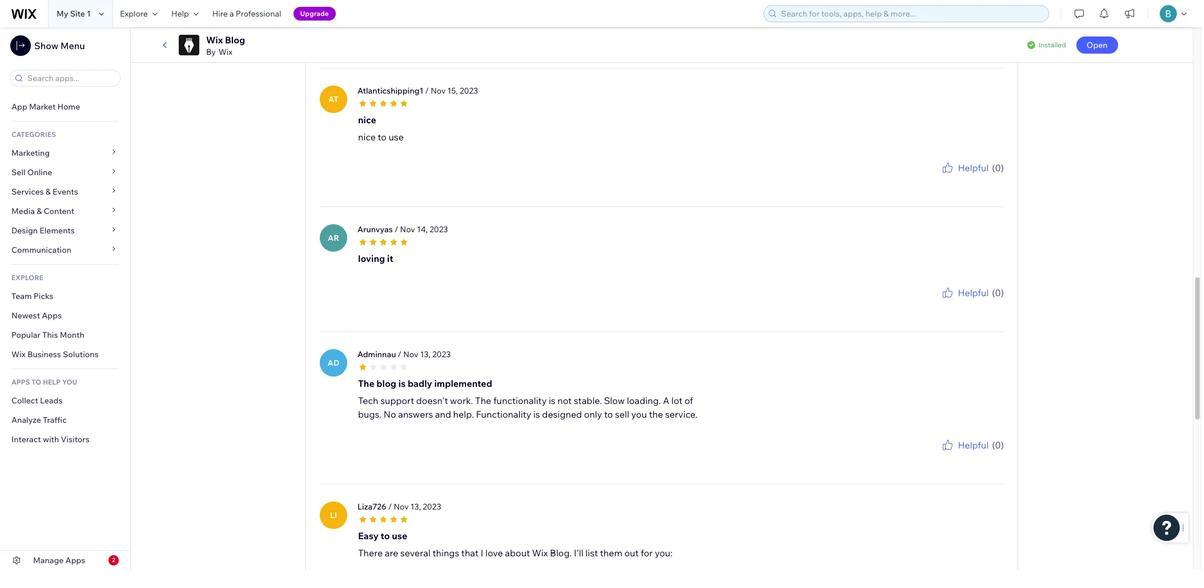 Task type: vqa. For each thing, say whether or not it's contained in the screenshot.
Connect on the top left of the page
no



Task type: describe. For each thing, give the bounding box(es) containing it.
easy
[[358, 530, 379, 542]]

thank you for your feedback for / nov 13, 2023
[[913, 452, 1004, 461]]

15,
[[448, 85, 458, 96]]

1 helpful button from the top
[[941, 22, 989, 36]]

things
[[433, 548, 459, 559]]

i
[[481, 548, 483, 559]]

2023 right the 14,
[[430, 224, 448, 235]]

design elements
[[11, 226, 75, 236]]

interact
[[11, 435, 41, 445]]

list
[[586, 548, 598, 559]]

nov for is
[[403, 349, 418, 360]]

explore
[[11, 274, 43, 282]]

helpful button for adminnau / nov 13, 2023
[[941, 438, 989, 452]]

nov for to
[[431, 85, 446, 96]]

functionality
[[476, 409, 531, 420]]

and
[[435, 409, 451, 420]]

collect
[[11, 396, 38, 406]]

newest apps
[[11, 311, 62, 321]]

events
[[53, 187, 78, 197]]

professional
[[236, 9, 281, 19]]

2023 for use
[[423, 502, 441, 512]]

/ right arunvyas
[[395, 224, 398, 235]]

implemented
[[434, 378, 492, 389]]

open
[[1087, 40, 1108, 50]]

your for / nov 13, 2023
[[958, 452, 973, 461]]

0 horizontal spatial is
[[398, 378, 406, 389]]

/ for is
[[398, 349, 402, 360]]

help
[[43, 378, 61, 387]]

my site 1
[[57, 9, 91, 19]]

analyze
[[11, 415, 41, 425]]

interact with visitors link
[[0, 430, 130, 449]]

apps to help you
[[11, 378, 77, 387]]

app market home link
[[0, 97, 130, 117]]

sell
[[615, 409, 629, 420]]

atlanticshipping1
[[358, 85, 423, 96]]

upgrade
[[300, 9, 329, 18]]

media & content
[[11, 206, 74, 216]]

wix blog by wix
[[206, 34, 245, 57]]

/ for use
[[388, 502, 392, 512]]

2023 for to
[[460, 85, 478, 96]]

designed
[[542, 409, 582, 420]]

apps for newest apps
[[42, 311, 62, 321]]

elements
[[40, 226, 75, 236]]

lot
[[672, 395, 683, 406]]

upgrade button
[[293, 7, 336, 21]]

open button
[[1076, 37, 1118, 54]]

wix right by
[[219, 47, 232, 57]]

for inside easy to use there are several things that i love about wix blog. i'll list them out for you:
[[641, 548, 653, 559]]

adminnau
[[358, 349, 396, 360]]

analyze traffic link
[[0, 411, 130, 430]]

nice nice to use
[[358, 114, 404, 143]]

service.
[[665, 409, 698, 420]]

14,
[[417, 224, 428, 235]]

installed
[[1039, 41, 1066, 49]]

traffic
[[43, 415, 67, 425]]

you
[[62, 378, 77, 387]]

wix blog logo image
[[179, 35, 199, 55]]

answers
[[398, 409, 433, 420]]

helpful for / nov 15, 2023
[[958, 162, 989, 173]]

a
[[230, 9, 234, 19]]

2023 for is
[[432, 349, 451, 360]]

thank you for your feedback for / nov 14, 2023
[[913, 300, 1004, 308]]

media & content link
[[0, 202, 130, 221]]

adminnau / nov 13, 2023
[[358, 349, 451, 360]]

show menu button
[[10, 35, 85, 56]]

popular this month link
[[0, 326, 130, 345]]

app
[[11, 102, 27, 112]]

about
[[505, 548, 530, 559]]

support
[[380, 395, 414, 406]]

1
[[87, 9, 91, 19]]

i'll
[[574, 548, 583, 559]]

ad
[[328, 358, 340, 368]]

services & events
[[11, 187, 78, 197]]

marketing link
[[0, 143, 130, 163]]

Search apps... field
[[24, 70, 117, 86]]

hire
[[212, 9, 228, 19]]

wix business solutions link
[[0, 345, 130, 364]]

this
[[42, 330, 58, 340]]

sidebar element
[[0, 27, 131, 571]]

& for events
[[46, 187, 51, 197]]

feedback for adminnau / nov 13, 2023
[[974, 452, 1004, 461]]

13, for is
[[420, 349, 431, 360]]

site
[[70, 9, 85, 19]]

1 helpful from the top
[[958, 23, 989, 35]]

analyze traffic
[[11, 415, 67, 425]]

media
[[11, 206, 35, 216]]

visitors
[[61, 435, 90, 445]]

1 feedback from the top
[[974, 175, 1004, 183]]

show
[[34, 40, 58, 51]]

not
[[558, 395, 572, 406]]

0 horizontal spatial the
[[358, 378, 375, 389]]

arunvyas / nov 14, 2023
[[358, 224, 448, 235]]

business
[[27, 350, 61, 360]]

13, for use
[[411, 502, 421, 512]]

to
[[32, 378, 41, 387]]

1 (0) from the top
[[992, 23, 1004, 35]]

of
[[685, 395, 693, 406]]

1 nice from the top
[[358, 114, 376, 125]]

content
[[44, 206, 74, 216]]

interact with visitors
[[11, 435, 90, 445]]

1 thank from the top
[[913, 175, 933, 183]]

arunvyas
[[358, 224, 393, 235]]

nov left the 14,
[[400, 224, 415, 235]]



Task type: locate. For each thing, give the bounding box(es) containing it.
2023 up implemented
[[432, 349, 451, 360]]

2023 right 15,
[[460, 85, 478, 96]]

is right blog at bottom
[[398, 378, 406, 389]]

your for / nov 14, 2023
[[958, 300, 973, 308]]

the right "work."
[[475, 395, 491, 406]]

use inside easy to use there are several things that i love about wix blog. i'll list them out for you:
[[392, 530, 407, 542]]

2 (0) from the top
[[992, 162, 1004, 173]]

4 helpful from the top
[[958, 440, 989, 451]]

collect leads link
[[0, 391, 130, 411]]

&
[[46, 187, 51, 197], [37, 206, 42, 216]]

the up tech
[[358, 378, 375, 389]]

& for content
[[37, 206, 42, 216]]

(0) for atlanticshipping1 / nov 15, 2023
[[992, 162, 1004, 173]]

1 vertical spatial the
[[475, 395, 491, 406]]

wix left blog.
[[532, 548, 548, 559]]

(0) for adminnau / nov 13, 2023
[[992, 440, 1004, 451]]

online
[[27, 167, 52, 178]]

wix down popular
[[11, 350, 26, 360]]

2 helpful button from the top
[[941, 161, 989, 175]]

0 vertical spatial is
[[398, 378, 406, 389]]

use down atlanticshipping1
[[389, 131, 404, 143]]

2
[[112, 557, 115, 564]]

2023 up things
[[423, 502, 441, 512]]

by
[[206, 47, 216, 57]]

them
[[600, 548, 622, 559]]

nice
[[358, 114, 376, 125], [358, 131, 376, 143]]

2 thank you for your feedback from the top
[[913, 300, 1004, 308]]

blog.
[[550, 548, 572, 559]]

2 horizontal spatial is
[[549, 395, 556, 406]]

nov right liza726
[[394, 502, 409, 512]]

helpful button for atlanticshipping1 / nov 15, 2023
[[941, 161, 989, 175]]

li
[[330, 510, 337, 521]]

0 vertical spatial &
[[46, 187, 51, 197]]

thank for / nov 13, 2023
[[913, 452, 933, 461]]

atlanticshipping1 / nov 15, 2023
[[358, 85, 478, 96]]

popular
[[11, 330, 40, 340]]

nov for use
[[394, 502, 409, 512]]

helpful button for arunvyas / nov 14, 2023
[[941, 286, 989, 300]]

manage
[[33, 556, 64, 566]]

to inside nice nice to use
[[378, 131, 387, 143]]

1 your from the top
[[958, 175, 973, 183]]

to down atlanticshipping1
[[378, 131, 387, 143]]

1 vertical spatial use
[[392, 530, 407, 542]]

month
[[60, 330, 84, 340]]

2 vertical spatial your
[[958, 452, 973, 461]]

use up are
[[392, 530, 407, 542]]

you
[[935, 175, 946, 183], [935, 300, 946, 308], [631, 409, 647, 420], [935, 452, 946, 461]]

feedback
[[974, 175, 1004, 183], [974, 300, 1004, 308], [974, 452, 1004, 461]]

/ left 15,
[[425, 85, 429, 96]]

popular this month
[[11, 330, 84, 340]]

13, up "badly"
[[420, 349, 431, 360]]

is left not
[[549, 395, 556, 406]]

no
[[384, 409, 396, 420]]

blog
[[377, 378, 396, 389]]

& inside "link"
[[37, 206, 42, 216]]

2 thank from the top
[[913, 300, 933, 308]]

newest apps link
[[0, 306, 130, 326]]

helpful for / nov 14, 2023
[[958, 287, 989, 298]]

0 vertical spatial feedback
[[974, 175, 1004, 183]]

liza726
[[358, 502, 386, 512]]

team picks
[[11, 291, 53, 302]]

wix inside easy to use there are several things that i love about wix blog. i'll list them out for you:
[[532, 548, 548, 559]]

home
[[57, 102, 80, 112]]

show menu
[[34, 40, 85, 51]]

1 horizontal spatial &
[[46, 187, 51, 197]]

helpful for / nov 13, 2023
[[958, 440, 989, 451]]

3 feedback from the top
[[974, 452, 1004, 461]]

for
[[948, 175, 957, 183], [948, 300, 957, 308], [948, 452, 957, 461], [641, 548, 653, 559]]

helpful button
[[941, 22, 989, 36], [941, 161, 989, 175], [941, 286, 989, 300], [941, 438, 989, 452]]

1 vertical spatial nice
[[358, 131, 376, 143]]

& left events
[[46, 187, 51, 197]]

3 thank from the top
[[913, 452, 933, 461]]

team
[[11, 291, 32, 302]]

1 vertical spatial apps
[[65, 556, 85, 566]]

easy to use there are several things that i love about wix blog. i'll list them out for you:
[[358, 530, 673, 571]]

are
[[385, 548, 398, 559]]

/ right adminnau
[[398, 349, 402, 360]]

picks
[[34, 291, 53, 302]]

wix inside sidebar element
[[11, 350, 26, 360]]

at
[[328, 94, 339, 104]]

2 vertical spatial is
[[533, 409, 540, 420]]

categories
[[11, 130, 56, 139]]

2 nice from the top
[[358, 131, 376, 143]]

manage apps
[[33, 556, 85, 566]]

to inside easy to use there are several things that i love about wix blog. i'll list them out for you:
[[381, 530, 390, 542]]

2 vertical spatial feedback
[[974, 452, 1004, 461]]

hire a professional link
[[205, 0, 288, 27]]

0 vertical spatial use
[[389, 131, 404, 143]]

2 vertical spatial to
[[381, 530, 390, 542]]

nov up "badly"
[[403, 349, 418, 360]]

2 vertical spatial thank
[[913, 452, 933, 461]]

/ right liza726
[[388, 502, 392, 512]]

0 vertical spatial apps
[[42, 311, 62, 321]]

3 (0) from the top
[[992, 287, 1004, 298]]

the blog is badly implemented tech support doesn't work. the functionality is not stable. slow loading. a lot of bugs. no answers and help. functionality is designed only to sell you the service.
[[358, 378, 698, 420]]

0 horizontal spatial apps
[[42, 311, 62, 321]]

blog
[[225, 34, 245, 46]]

sell
[[11, 167, 26, 178]]

1 vertical spatial &
[[37, 206, 42, 216]]

Search for tools, apps, help & more... field
[[778, 6, 1045, 22]]

you inside the blog is badly implemented tech support doesn't work. the functionality is not stable. slow loading. a lot of bugs. no answers and help. functionality is designed only to sell you the service.
[[631, 409, 647, 420]]

help.
[[453, 409, 474, 420]]

to left sell
[[604, 409, 613, 420]]

functionality
[[493, 395, 547, 406]]

liza726 / nov 13, 2023
[[358, 502, 441, 512]]

feedback for arunvyas / nov 14, 2023
[[974, 300, 1004, 308]]

0 horizontal spatial &
[[37, 206, 42, 216]]

to inside the blog is badly implemented tech support doesn't work. the functionality is not stable. slow loading. a lot of bugs. no answers and help. functionality is designed only to sell you the service.
[[604, 409, 613, 420]]

slow
[[604, 395, 625, 406]]

& right media
[[37, 206, 42, 216]]

(0)
[[992, 23, 1004, 35], [992, 162, 1004, 173], [992, 287, 1004, 298], [992, 440, 1004, 451]]

0 vertical spatial nice
[[358, 114, 376, 125]]

app market home
[[11, 102, 80, 112]]

market
[[29, 102, 56, 112]]

design elements link
[[0, 221, 130, 240]]

(0) for arunvyas / nov 14, 2023
[[992, 287, 1004, 298]]

nov left 15,
[[431, 85, 446, 96]]

2 feedback from the top
[[974, 300, 1004, 308]]

that
[[461, 548, 479, 559]]

the
[[649, 409, 663, 420]]

is down functionality
[[533, 409, 540, 420]]

1 vertical spatial thank
[[913, 300, 933, 308]]

1 vertical spatial to
[[604, 409, 613, 420]]

marketing
[[11, 148, 50, 158]]

0 vertical spatial to
[[378, 131, 387, 143]]

0 vertical spatial thank
[[913, 175, 933, 183]]

4 (0) from the top
[[992, 440, 1004, 451]]

wix up by
[[206, 34, 223, 46]]

4 helpful button from the top
[[941, 438, 989, 452]]

apps for manage apps
[[65, 556, 85, 566]]

you:
[[655, 548, 673, 559]]

0 vertical spatial 13,
[[420, 349, 431, 360]]

1 horizontal spatial is
[[533, 409, 540, 420]]

help button
[[164, 0, 205, 27]]

bugs.
[[358, 409, 382, 420]]

2 helpful from the top
[[958, 162, 989, 173]]

3 your from the top
[[958, 452, 973, 461]]

newest
[[11, 311, 40, 321]]

wix
[[206, 34, 223, 46], [219, 47, 232, 57], [11, 350, 26, 360], [532, 548, 548, 559]]

stable.
[[574, 395, 602, 406]]

1 horizontal spatial apps
[[65, 556, 85, 566]]

3 thank you for your feedback from the top
[[913, 452, 1004, 461]]

1 vertical spatial feedback
[[974, 300, 1004, 308]]

menu
[[60, 40, 85, 51]]

use inside nice nice to use
[[389, 131, 404, 143]]

0 vertical spatial the
[[358, 378, 375, 389]]

1 vertical spatial thank you for your feedback
[[913, 300, 1004, 308]]

1 vertical spatial 13,
[[411, 502, 421, 512]]

it
[[387, 253, 393, 264]]

1 thank you for your feedback from the top
[[913, 175, 1004, 183]]

leads
[[40, 396, 63, 406]]

thank for / nov 14, 2023
[[913, 300, 933, 308]]

2 vertical spatial thank you for your feedback
[[913, 452, 1004, 461]]

3 helpful button from the top
[[941, 286, 989, 300]]

1 horizontal spatial the
[[475, 395, 491, 406]]

apps up this
[[42, 311, 62, 321]]

apps right 'manage'
[[65, 556, 85, 566]]

0 vertical spatial your
[[958, 175, 973, 183]]

to right easy
[[381, 530, 390, 542]]

13, right liza726
[[411, 502, 421, 512]]

0 vertical spatial thank you for your feedback
[[913, 175, 1004, 183]]

1 vertical spatial your
[[958, 300, 973, 308]]

there
[[358, 548, 383, 559]]

apps
[[42, 311, 62, 321], [65, 556, 85, 566]]

services
[[11, 187, 44, 197]]

1 vertical spatial is
[[549, 395, 556, 406]]

ar
[[328, 233, 339, 243]]

sell online
[[11, 167, 52, 178]]

/ for to
[[425, 85, 429, 96]]

a
[[663, 395, 669, 406]]

2 your from the top
[[958, 300, 973, 308]]

with
[[43, 435, 59, 445]]

explore
[[120, 9, 148, 19]]

badly
[[408, 378, 432, 389]]

several
[[400, 548, 431, 559]]

loving
[[358, 253, 385, 264]]

communication
[[11, 245, 73, 255]]

work.
[[450, 395, 473, 406]]

services & events link
[[0, 182, 130, 202]]

3 helpful from the top
[[958, 287, 989, 298]]



